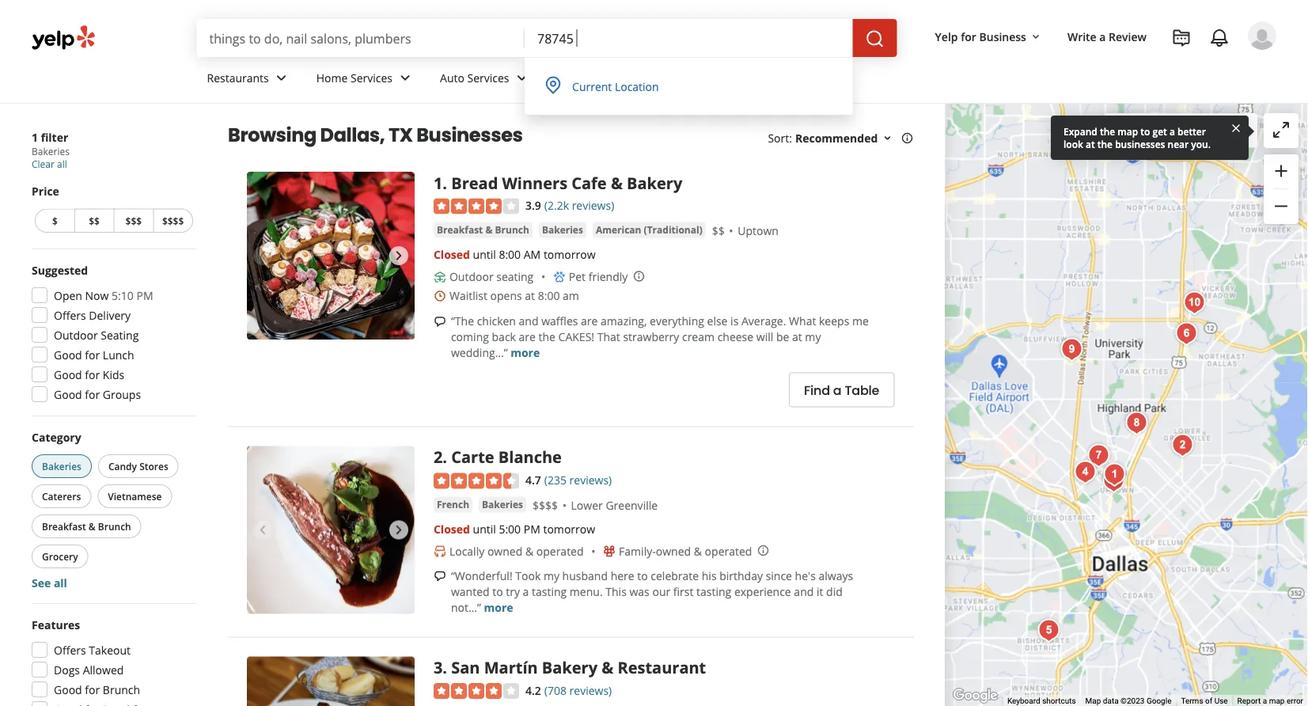 Task type: vqa. For each thing, say whether or not it's contained in the screenshot.
the 1 All
no



Task type: describe. For each thing, give the bounding box(es) containing it.
closed for carte blanche
[[434, 522, 470, 537]]

american (traditional) link
[[593, 222, 706, 238]]

4.2 star rating image
[[434, 683, 519, 699]]

google
[[1147, 696, 1172, 706]]

keyboard shortcuts
[[1008, 696, 1076, 706]]

reviews) for blanche
[[570, 472, 612, 487]]

a for find a table
[[834, 381, 842, 399]]

winners
[[502, 172, 568, 194]]

restaurants
[[207, 70, 269, 85]]

wanted
[[451, 584, 490, 599]]

©2023
[[1121, 696, 1145, 706]]

tomorrow for winners
[[544, 247, 596, 262]]

amazing,
[[601, 314, 647, 329]]

& up his
[[694, 544, 702, 559]]

waffles
[[542, 314, 578, 329]]

cream
[[682, 330, 715, 345]]

bakeries link for blanche
[[479, 497, 527, 513]]

4.7 star rating image
[[434, 473, 519, 489]]

1 horizontal spatial are
[[581, 314, 598, 329]]

locally owned & operated
[[450, 544, 584, 559]]

bakeries button for 2 . carte blanche
[[479, 497, 527, 513]]

see all
[[32, 575, 67, 590]]

zoom in image
[[1272, 161, 1291, 180]]

auto
[[440, 70, 465, 85]]

at inside expand the map to get a better look at the businesses near you.
[[1086, 137, 1096, 150]]

previous image
[[253, 246, 272, 265]]

expand
[[1064, 125, 1098, 138]]

greenville
[[606, 498, 658, 513]]

report
[[1238, 696, 1262, 706]]

ruby a. image
[[1249, 21, 1277, 50]]

brunch for right breakfast & brunch button
[[495, 223, 530, 236]]

lower greenville
[[571, 498, 658, 513]]

recommended
[[796, 130, 878, 145]]

(708 reviews)
[[545, 683, 612, 698]]

breakfast & brunch link
[[434, 222, 533, 238]]

1 horizontal spatial 8:00
[[538, 288, 560, 303]]

everything
[[650, 314, 705, 329]]

lower
[[571, 498, 603, 513]]

none field find
[[209, 29, 512, 47]]

here
[[611, 568, 635, 583]]

my inside the "the chicken and waffles are amazing, everything else is average. what keeps me coming back are the cakes! that strawberry cream cheese will be at my wedding…"
[[806, 330, 821, 345]]

4.7
[[526, 472, 541, 487]]

dogs
[[54, 662, 80, 677]]

breakfast & brunch for right breakfast & brunch button
[[437, 223, 530, 236]]

16 chevron down v2 image
[[1030, 31, 1043, 43]]

16 pet friendly v2 image
[[553, 271, 566, 283]]

candy
[[108, 460, 137, 473]]

(708
[[545, 683, 567, 698]]

reviews) for winners
[[572, 198, 615, 213]]

16 family owned v2 image
[[603, 545, 616, 558]]

french
[[437, 498, 470, 511]]

more for blanche
[[484, 600, 513, 615]]

tx
[[389, 122, 413, 148]]

0 horizontal spatial bread winners cafe & bakery image
[[247, 172, 415, 340]]

vietnamese button
[[98, 485, 172, 508]]

allowed
[[83, 662, 124, 677]]

family-
[[619, 544, 656, 559]]

san martín bakery & restaurant link
[[452, 657, 707, 678]]

he's
[[795, 568, 816, 583]]

map for to
[[1118, 125, 1139, 138]]

4.7 link
[[526, 471, 541, 488]]

search image
[[866, 29, 885, 48]]

4.2
[[526, 683, 541, 698]]

seating
[[101, 327, 139, 342]]

since
[[766, 568, 793, 583]]

strawberry
[[623, 330, 680, 345]]

the inside the "the chicken and waffles are amazing, everything else is average. what keeps me coming back are the cakes! that strawberry cream cheese will be at my wedding…"
[[539, 330, 556, 345]]

lunch
[[103, 347, 134, 362]]

friendly
[[589, 269, 628, 284]]

2
[[434, 446, 443, 468]]

outdoor for outdoor seating
[[54, 327, 98, 342]]

map region
[[784, 0, 1309, 706]]

shortcuts
[[1043, 696, 1076, 706]]

san
[[452, 657, 480, 678]]

celebrate
[[651, 568, 699, 583]]

search
[[1136, 123, 1171, 138]]

0 vertical spatial 8:00
[[499, 247, 521, 262]]

bakeries button for 1 . bread winners cafe & bakery
[[539, 222, 587, 238]]

previous image
[[253, 521, 272, 540]]

offers for offers delivery
[[54, 308, 86, 323]]

services for auto services
[[468, 70, 510, 85]]

user actions element
[[923, 20, 1299, 117]]

google image
[[950, 686, 1002, 706]]

$$$
[[126, 214, 142, 227]]

2 tasting from the left
[[697, 584, 732, 599]]

write a review link
[[1062, 22, 1154, 51]]

2 . carte blanche
[[434, 446, 562, 468]]

0 horizontal spatial bakery
[[542, 657, 598, 678]]

1 tasting from the left
[[532, 584, 567, 599]]

carte blanche image
[[247, 446, 415, 614]]

0 horizontal spatial bakeries button
[[32, 454, 92, 478]]

more link for winners
[[511, 345, 540, 360]]

now
[[85, 288, 109, 303]]

try
[[506, 584, 520, 599]]

the village baking image
[[1122, 407, 1153, 439]]

slideshow element for 1
[[247, 172, 415, 340]]

recommended button
[[796, 130, 894, 145]]

current
[[573, 79, 612, 94]]

0 horizontal spatial at
[[525, 288, 535, 303]]

(235 reviews) link
[[545, 471, 612, 488]]

that
[[598, 330, 621, 345]]

for for groups
[[85, 387, 100, 402]]

keyboard
[[1008, 696, 1041, 706]]

find a table link
[[789, 373, 895, 408]]

good for good for brunch
[[54, 682, 82, 697]]

better
[[1178, 125, 1207, 138]]

was
[[630, 584, 650, 599]]

breakfast for right breakfast & brunch button
[[437, 223, 483, 236]]

oak'd bbq image
[[1172, 318, 1203, 350]]

chicken
[[477, 314, 516, 329]]

experience
[[735, 584, 792, 599]]

american (traditional) button
[[593, 222, 706, 238]]

breakfast for left breakfast & brunch button
[[42, 520, 86, 533]]

error
[[1287, 696, 1304, 706]]

open
[[54, 288, 82, 303]]

reviews) for martín
[[570, 683, 612, 698]]

american
[[596, 223, 642, 236]]

bakeries for bakeries button associated with 1 . bread winners cafe & bakery
[[542, 223, 583, 236]]

restaurant
[[618, 657, 707, 678]]

this
[[606, 584, 627, 599]]

more link for blanche
[[484, 600, 513, 615]]

$ button
[[35, 209, 74, 233]]

3.9 star rating image
[[434, 198, 519, 214]]

auto services
[[440, 70, 510, 85]]

dallas,
[[320, 122, 385, 148]]

group containing features
[[27, 617, 196, 706]]

map for moves
[[1188, 123, 1212, 138]]

business categories element
[[194, 57, 1277, 103]]

1 horizontal spatial $$
[[712, 223, 725, 238]]

cakes!
[[559, 330, 595, 345]]

outdoor seating
[[54, 327, 139, 342]]

more for winners
[[511, 345, 540, 360]]

next image for 1 . bread winners cafe & bakery
[[390, 246, 409, 265]]

you.
[[1192, 137, 1211, 150]]

a for write a review
[[1100, 29, 1106, 44]]

for for business
[[961, 29, 977, 44]]

back
[[492, 330, 516, 345]]

waitlist opens at 8:00 am
[[450, 288, 579, 303]]

more
[[557, 70, 585, 85]]

1 horizontal spatial breakfast & brunch button
[[434, 222, 533, 238]]

yelp
[[936, 29, 959, 44]]

0 vertical spatial bakery
[[627, 172, 683, 194]]

auto services link
[[428, 57, 544, 103]]

is
[[731, 314, 739, 329]]

24 chevron down v2 image for more
[[588, 68, 607, 87]]

home services
[[316, 70, 393, 85]]

to inside expand the map to get a better look at the businesses near you.
[[1141, 125, 1151, 138]]

0 horizontal spatial are
[[519, 330, 536, 345]]

delivery
[[89, 308, 131, 323]]

$$$$ button
[[153, 209, 193, 233]]

all inside 1 filter bakeries clear all
[[57, 158, 67, 171]]

eatzi's market & bakery image
[[1084, 440, 1115, 472]]

"the
[[451, 314, 474, 329]]

for for kids
[[85, 367, 100, 382]]

emporium pies image
[[1034, 615, 1065, 646]]

at inside the "the chicken and waffles are amazing, everything else is average. what keeps me coming back are the cakes! that strawberry cream cheese will be at my wedding…"
[[793, 330, 803, 345]]

data
[[1104, 696, 1119, 706]]

map
[[1086, 696, 1102, 706]]

use
[[1215, 696, 1229, 706]]

pet friendly
[[569, 269, 628, 284]]

24 chevron down v2 image for home services
[[396, 68, 415, 87]]



Task type: locate. For each thing, give the bounding box(es) containing it.
$$$$ inside $$$$ button
[[162, 214, 184, 227]]

2 operated from the left
[[705, 544, 753, 559]]

1
[[32, 129, 38, 145], [434, 172, 443, 194]]

tasting down his
[[697, 584, 732, 599]]

0 vertical spatial bread winners cafe & bakery image
[[247, 172, 415, 340]]

our
[[653, 584, 671, 599]]

groups
[[103, 387, 141, 402]]

tomorrow down lower
[[544, 522, 596, 537]]

find
[[804, 381, 831, 399]]

  text field
[[538, 29, 841, 47]]

1 horizontal spatial to
[[638, 568, 648, 583]]

2 tomorrow from the top
[[544, 522, 596, 537]]

0 horizontal spatial 24 chevron down v2 image
[[396, 68, 415, 87]]

services for home services
[[351, 70, 393, 85]]

blanche
[[499, 446, 562, 468]]

reviews) up lower
[[570, 472, 612, 487]]

24 chevron down v2 image right more
[[588, 68, 607, 87]]

terms of use link
[[1182, 696, 1229, 706]]

1 vertical spatial next image
[[390, 521, 409, 540]]

2 good from the top
[[54, 367, 82, 382]]

did
[[827, 584, 843, 599]]

for down "dogs allowed"
[[85, 682, 100, 697]]

tomorrow
[[544, 247, 596, 262], [544, 522, 596, 537]]

a inside "wonderful! took my husband here to celebrate his birthday since he's always wanted to try a tasting menu. this was our first tasting experience and it did not…"
[[523, 584, 529, 599]]

1 horizontal spatial my
[[806, 330, 821, 345]]

2 vertical spatial brunch
[[103, 682, 140, 697]]

2 24 chevron down v2 image from the left
[[513, 68, 532, 87]]

breakfast & brunch for left breakfast & brunch button
[[42, 520, 131, 533]]

"wonderful!
[[451, 568, 513, 583]]

map right as
[[1188, 123, 1212, 138]]

2 vertical spatial bakeries button
[[479, 497, 527, 513]]

1 vertical spatial $$$$
[[533, 498, 558, 513]]

1 vertical spatial breakfast & brunch button
[[32, 515, 142, 538]]

his
[[702, 568, 717, 583]]

takeout
[[89, 643, 131, 658]]

bakeries down filter
[[32, 145, 70, 158]]

dogs allowed
[[54, 662, 124, 677]]

0 horizontal spatial bakeries link
[[479, 497, 527, 513]]

closed for bread winners cafe & bakery
[[434, 247, 470, 262]]

carte
[[452, 446, 495, 468]]

outdoor down offers delivery
[[54, 327, 98, 342]]

24 chevron down v2 image left 24 marker v2 image
[[513, 68, 532, 87]]

1 offers from the top
[[54, 308, 86, 323]]

outdoor
[[450, 269, 494, 284], [54, 327, 98, 342]]

bakeries button up 5:00
[[479, 497, 527, 513]]

outdoor for outdoor seating
[[450, 269, 494, 284]]

henk's european deli & black forest bakery image
[[1179, 287, 1211, 319]]

1 horizontal spatial $$$$
[[533, 498, 558, 513]]

are up cakes!
[[581, 314, 598, 329]]

waitlist
[[450, 288, 488, 303]]

good for good for groups
[[54, 387, 82, 402]]

bakeries down (2.2k at the left
[[542, 223, 583, 236]]

$$
[[89, 214, 100, 227], [712, 223, 725, 238]]

slideshow element
[[247, 172, 415, 340], [247, 446, 415, 614]]

2 horizontal spatial bakeries button
[[539, 222, 587, 238]]

1 vertical spatial 1
[[434, 172, 443, 194]]

2 horizontal spatial to
[[1141, 125, 1151, 138]]

0 vertical spatial until
[[473, 247, 496, 262]]

good down good for lunch
[[54, 367, 82, 382]]

owned for family-
[[656, 544, 691, 559]]

pm for 5:00
[[524, 522, 541, 537]]

1 closed from the top
[[434, 247, 470, 262]]

1 horizontal spatial and
[[794, 584, 814, 599]]

category
[[32, 430, 81, 445]]

next image for 2 . carte blanche
[[390, 521, 409, 540]]

1 next image from the top
[[390, 246, 409, 265]]

0 horizontal spatial services
[[351, 70, 393, 85]]

1 vertical spatial breakfast & brunch
[[42, 520, 131, 533]]

bakeries for 2 . carte blanche's bakeries button
[[482, 498, 523, 511]]

2 vertical spatial .
[[443, 657, 447, 678]]

am
[[563, 288, 579, 303]]

seating
[[497, 269, 534, 284]]

services right home
[[351, 70, 393, 85]]

tomorrow for blanche
[[544, 522, 596, 537]]

1 vertical spatial closed
[[434, 522, 470, 537]]

(2.2k reviews) link
[[545, 196, 615, 213]]

1 horizontal spatial bakeries button
[[479, 497, 527, 513]]

8:00 down 16 pet friendly v2 image
[[538, 288, 560, 303]]

2 horizontal spatial 24 chevron down v2 image
[[588, 68, 607, 87]]

1 good from the top
[[54, 347, 82, 362]]

0 vertical spatial bakeries button
[[539, 222, 587, 238]]

1 vertical spatial are
[[519, 330, 536, 345]]

expand the map to get a better look at the businesses near you.
[[1064, 125, 1211, 150]]

1 horizontal spatial tasting
[[697, 584, 732, 599]]

good
[[54, 347, 82, 362], [54, 367, 82, 382], [54, 387, 82, 402], [54, 682, 82, 697]]

4 good from the top
[[54, 682, 82, 697]]

1 operated from the left
[[537, 544, 584, 559]]

map inside expand the map to get a better look at the businesses near you.
[[1118, 125, 1139, 138]]

operated for locally owned & operated
[[537, 544, 584, 559]]

breakfast & brunch button down caterers button
[[32, 515, 142, 538]]

0 horizontal spatial breakfast & brunch button
[[32, 515, 142, 538]]

a right try
[[523, 584, 529, 599]]

are right back
[[519, 330, 536, 345]]

24 chevron down v2 image for auto services
[[513, 68, 532, 87]]

0 vertical spatial and
[[519, 314, 539, 329]]

1 slideshow element from the top
[[247, 172, 415, 340]]

16 info v2 image
[[901, 132, 914, 144]]

3 24 chevron down v2 image from the left
[[588, 68, 607, 87]]

$$ left the uptown
[[712, 223, 725, 238]]

slideshow element for 2
[[247, 446, 415, 614]]

group containing suggested
[[27, 262, 196, 407]]

0 horizontal spatial $$
[[89, 214, 100, 227]]

0 vertical spatial outdoor
[[450, 269, 494, 284]]

24 chevron down v2 image left the "auto" in the top of the page
[[396, 68, 415, 87]]

businesses
[[1116, 137, 1166, 150]]

a right report
[[1263, 696, 1268, 706]]

american (traditional)
[[596, 223, 703, 236]]

2 vertical spatial reviews)
[[570, 683, 612, 698]]

the right expand
[[1101, 125, 1116, 138]]

more link down back
[[511, 345, 540, 360]]

1 vertical spatial bakery
[[542, 657, 598, 678]]

to
[[1141, 125, 1151, 138], [638, 568, 648, 583], [493, 584, 503, 599]]

brunch down allowed
[[103, 682, 140, 697]]

3
[[434, 657, 443, 678]]

browsing dallas, tx businesses
[[228, 122, 523, 148]]

for down good for kids
[[85, 387, 100, 402]]

to left get at the right top of the page
[[1141, 125, 1151, 138]]

more
[[511, 345, 540, 360], [484, 600, 513, 615]]

(2.2k reviews)
[[545, 198, 615, 213]]

0 vertical spatial slideshow element
[[247, 172, 415, 340]]

0 horizontal spatial owned
[[488, 544, 523, 559]]

Find text field
[[209, 29, 512, 47]]

bakeries button down (2.2k at the left
[[539, 222, 587, 238]]

(traditional)
[[644, 223, 703, 236]]

& right cafe
[[611, 172, 623, 194]]

good for good for kids
[[54, 367, 82, 382]]

2 slideshow element from the top
[[247, 446, 415, 614]]

pet
[[569, 269, 586, 284]]

more down try
[[484, 600, 513, 615]]

& up the (708 reviews) link
[[602, 657, 614, 678]]

good up good for kids
[[54, 347, 82, 362]]

0 vertical spatial offers
[[54, 308, 86, 323]]

16 speech v2 image
[[434, 570, 447, 583]]

3 good from the top
[[54, 387, 82, 402]]

2 services from the left
[[468, 70, 510, 85]]

1 left bread
[[434, 172, 443, 194]]

0 horizontal spatial breakfast
[[42, 520, 86, 533]]

until left 5:00
[[473, 522, 496, 537]]

2 vertical spatial to
[[493, 584, 503, 599]]

$$$$ down "(235"
[[533, 498, 558, 513]]

"wonderful! took my husband here to celebrate his birthday since he's always wanted to try a tasting menu. this was our first tasting experience and it did not…"
[[451, 568, 854, 615]]

bakeries link down (2.2k at the left
[[539, 222, 587, 238]]

0 vertical spatial .
[[443, 172, 447, 194]]

info icon image
[[633, 270, 646, 283], [633, 270, 646, 283], [757, 544, 770, 557], [757, 544, 770, 557]]

notifications image
[[1211, 29, 1230, 48]]

group containing category
[[29, 429, 196, 591]]

1 24 chevron down v2 image from the left
[[396, 68, 415, 87]]

2 next image from the top
[[390, 521, 409, 540]]

0 vertical spatial all
[[57, 158, 67, 171]]

operated
[[537, 544, 584, 559], [705, 544, 753, 559]]

1 vertical spatial all
[[54, 575, 67, 590]]

for up good for kids
[[85, 347, 100, 362]]

reviews) down san martín bakery & restaurant link
[[570, 683, 612, 698]]

24 chevron down v2 image
[[272, 68, 291, 87]]

and inside the "the chicken and waffles are amazing, everything else is average. what keeps me coming back are the cakes! that strawberry cream cheese will be at my wedding…"
[[519, 314, 539, 329]]

for down good for lunch
[[85, 367, 100, 382]]

until for carte
[[473, 522, 496, 537]]

1 vertical spatial bakeries link
[[479, 497, 527, 513]]

bakeries link up 5:00
[[479, 497, 527, 513]]

0 vertical spatial next image
[[390, 246, 409, 265]]

write a review
[[1068, 29, 1147, 44]]

24 chevron down v2 image inside auto services 'link'
[[513, 68, 532, 87]]

uptown
[[738, 223, 779, 238]]

owned down 5:00
[[488, 544, 523, 559]]

1 vertical spatial more
[[484, 600, 513, 615]]

1 horizontal spatial bakeries link
[[539, 222, 587, 238]]

breakfast & brunch down caterers button
[[42, 520, 131, 533]]

bread winners cafe & bakery image
[[247, 172, 415, 340], [1100, 459, 1131, 491]]

$$$$ right $$$
[[162, 214, 184, 227]]

the
[[1101, 125, 1116, 138], [1098, 137, 1113, 150], [539, 330, 556, 345]]

0 horizontal spatial and
[[519, 314, 539, 329]]

1 owned from the left
[[488, 544, 523, 559]]

my right took
[[544, 568, 560, 583]]

a right get at the right top of the page
[[1170, 125, 1176, 138]]

24 chevron down v2 image inside more link
[[588, 68, 607, 87]]

brunch up closed until 8:00 am tomorrow
[[495, 223, 530, 236]]

a right write
[[1100, 29, 1106, 44]]

at right be
[[793, 330, 803, 345]]

0 horizontal spatial outdoor
[[54, 327, 98, 342]]

the right look
[[1098, 137, 1113, 150]]

the down waffles
[[539, 330, 556, 345]]

0 vertical spatial $$$$
[[162, 214, 184, 227]]

1 vertical spatial reviews)
[[570, 472, 612, 487]]

1 horizontal spatial pm
[[524, 522, 541, 537]]

breakfast down 3.9 star rating image
[[437, 223, 483, 236]]

for
[[961, 29, 977, 44], [85, 347, 100, 362], [85, 367, 100, 382], [85, 387, 100, 402], [85, 682, 100, 697]]

zaguán latin café and bakery image
[[1070, 456, 1102, 488]]

& inside group
[[89, 520, 96, 533]]

1 vertical spatial breakfast
[[42, 520, 86, 533]]

my down what
[[806, 330, 821, 345]]

. for 3
[[443, 657, 447, 678]]

at right opens at the top of page
[[525, 288, 535, 303]]

price group
[[32, 183, 196, 236]]

more link
[[544, 57, 619, 103]]

16 outdoor seating v2 image
[[434, 271, 447, 283]]

. for 1
[[443, 172, 447, 194]]

24 marker v2 image
[[544, 76, 563, 95]]

0 vertical spatial breakfast & brunch
[[437, 223, 530, 236]]

and down waitlist opens at 8:00 am
[[519, 314, 539, 329]]

bakeries down category
[[42, 460, 82, 473]]

$$ inside button
[[89, 214, 100, 227]]

grocery button
[[32, 545, 88, 569]]

suggested
[[32, 262, 88, 278]]

24 chevron down v2 image
[[396, 68, 415, 87], [513, 68, 532, 87], [588, 68, 607, 87]]

outdoor up waitlist
[[450, 269, 494, 284]]

a for report a map error
[[1263, 696, 1268, 706]]

$$$$
[[162, 214, 184, 227], [533, 498, 558, 513]]

1 tomorrow from the top
[[544, 247, 596, 262]]

good down good for kids
[[54, 387, 82, 402]]

more down back
[[511, 345, 540, 360]]

until
[[473, 247, 496, 262], [473, 522, 496, 537]]

bakeries up 5:00
[[482, 498, 523, 511]]

0 horizontal spatial 8:00
[[499, 247, 521, 262]]

1 vertical spatial tomorrow
[[544, 522, 596, 537]]

16 chevron down v2 image
[[881, 132, 894, 144]]

closed up 16 outdoor seating v2 image
[[434, 247, 470, 262]]

clear all link
[[32, 158, 67, 171]]

0 vertical spatial to
[[1141, 125, 1151, 138]]

for inside button
[[961, 29, 977, 44]]

for for lunch
[[85, 347, 100, 362]]

grocery
[[42, 550, 78, 563]]

breakfast & brunch down 3.9 star rating image
[[437, 223, 530, 236]]

san martín bakery & restaurant image
[[1099, 465, 1130, 497]]

good for good for lunch
[[54, 347, 82, 362]]

good down the dogs
[[54, 682, 82, 697]]

bakery
[[627, 172, 683, 194], [542, 657, 598, 678]]

filter
[[41, 129, 68, 145]]

1 horizontal spatial breakfast
[[437, 223, 483, 236]]

3 . from the top
[[443, 657, 447, 678]]

3 . san martín bakery & restaurant
[[434, 657, 707, 678]]

1 horizontal spatial owned
[[656, 544, 691, 559]]

for right yelp
[[961, 29, 977, 44]]

pm for 5:10
[[137, 288, 153, 303]]

close image
[[1230, 121, 1243, 135]]

None search field
[[197, 19, 901, 57]]

services right the "auto" in the top of the page
[[468, 70, 510, 85]]

a inside expand the map to get a better look at the businesses near you.
[[1170, 125, 1176, 138]]

operated for family-owned & operated
[[705, 544, 753, 559]]

all right clear
[[57, 158, 67, 171]]

caterers
[[42, 490, 81, 503]]

0 horizontal spatial operated
[[537, 544, 584, 559]]

until for bread
[[473, 247, 496, 262]]

keeps
[[819, 314, 850, 329]]

& down caterers button
[[89, 520, 96, 533]]

1 vertical spatial to
[[638, 568, 648, 583]]

2 offers from the top
[[54, 643, 86, 658]]

brunch for left breakfast & brunch button
[[98, 520, 131, 533]]

& down 3.9 star rating image
[[486, 223, 493, 236]]

0 vertical spatial 1
[[32, 129, 38, 145]]

pm inside group
[[137, 288, 153, 303]]

1 . from the top
[[443, 172, 447, 194]]

breakfast & brunch button down 3.9 star rating image
[[434, 222, 533, 238]]

closed until 8:00 am tomorrow
[[434, 247, 596, 262]]

$$$ button
[[114, 209, 153, 233]]

and down he's
[[794, 584, 814, 599]]

8:00 left the am
[[499, 247, 521, 262]]

0 horizontal spatial to
[[493, 584, 503, 599]]

table
[[845, 381, 880, 399]]

french button
[[434, 497, 473, 513]]

1 vertical spatial until
[[473, 522, 496, 537]]

carte blanche image
[[1168, 430, 1199, 461]]

map for error
[[1270, 696, 1285, 706]]

map left get at the right top of the page
[[1118, 125, 1139, 138]]

near
[[1168, 137, 1189, 150]]

(235 reviews)
[[545, 472, 612, 487]]

2 owned from the left
[[656, 544, 691, 559]]

. left san
[[443, 657, 447, 678]]

(235
[[545, 472, 567, 487]]

0 vertical spatial bakeries link
[[539, 222, 587, 238]]

16 locally owned v2 image
[[434, 545, 447, 558]]

kids
[[103, 367, 125, 382]]

2 until from the top
[[473, 522, 496, 537]]

24 chevron down v2 image inside "home services" link
[[396, 68, 415, 87]]

my inside "wonderful! took my husband here to celebrate his birthday since he's always wanted to try a tasting menu. this was our first tasting experience and it did not…"
[[544, 568, 560, 583]]

projects image
[[1173, 29, 1192, 48]]

bakery up american (traditional)
[[627, 172, 683, 194]]

pm right 5:10 in the top of the page
[[137, 288, 153, 303]]

of
[[1206, 696, 1213, 706]]

reviews) inside "link"
[[572, 198, 615, 213]]

and inside "wonderful! took my husband here to celebrate his birthday since he's always wanted to try a tasting menu. this was our first tasting experience and it did not…"
[[794, 584, 814, 599]]

1 until from the top
[[473, 247, 496, 262]]

1 horizontal spatial breakfast & brunch
[[437, 223, 530, 236]]

0 vertical spatial breakfast
[[437, 223, 483, 236]]

2 horizontal spatial map
[[1270, 696, 1285, 706]]

closed until 5:00 pm tomorrow
[[434, 522, 596, 537]]

1 . bread winners cafe & bakery
[[434, 172, 683, 194]]

pm right 5:00
[[524, 522, 541, 537]]

offers down open
[[54, 308, 86, 323]]

1 horizontal spatial 24 chevron down v2 image
[[513, 68, 532, 87]]

1 horizontal spatial operated
[[705, 544, 753, 559]]

zoom out image
[[1272, 197, 1291, 216]]

carte blanche link
[[452, 446, 562, 468]]

map left error
[[1270, 696, 1285, 706]]

$$ left $$$ button
[[89, 214, 100, 227]]

tasting down took
[[532, 584, 567, 599]]

find a table
[[804, 381, 880, 399]]

0 horizontal spatial tasting
[[532, 584, 567, 599]]

to left try
[[493, 584, 503, 599]]

breakfast down caterers button
[[42, 520, 86, 533]]

closed down french button
[[434, 522, 470, 537]]

1 horizontal spatial at
[[793, 330, 803, 345]]

2 . from the top
[[443, 446, 447, 468]]

0 vertical spatial my
[[806, 330, 821, 345]]

offers up the dogs
[[54, 643, 86, 658]]

all right see
[[54, 575, 67, 590]]

1 horizontal spatial map
[[1188, 123, 1212, 138]]

tasting
[[532, 584, 567, 599], [697, 584, 732, 599]]

operated up birthday
[[705, 544, 753, 559]]

tomorrow up pet
[[544, 247, 596, 262]]

. left bread
[[443, 172, 447, 194]]

1 vertical spatial offers
[[54, 643, 86, 658]]

bakery up the (708 reviews) link
[[542, 657, 598, 678]]

offers for offers takeout
[[54, 643, 86, 658]]

brunch down vietnamese button
[[98, 520, 131, 533]]

0 horizontal spatial my
[[544, 568, 560, 583]]

1 left filter
[[32, 129, 38, 145]]

1 vertical spatial my
[[544, 568, 560, 583]]

family-owned & operated
[[619, 544, 753, 559]]

0 vertical spatial are
[[581, 314, 598, 329]]

1 horizontal spatial outdoor
[[450, 269, 494, 284]]

next image
[[390, 246, 409, 265], [390, 521, 409, 540]]

Near text field
[[538, 29, 841, 47]]

1 vertical spatial outdoor
[[54, 327, 98, 342]]

1 vertical spatial more link
[[484, 600, 513, 615]]

1 for 1 filter bakeries clear all
[[32, 129, 38, 145]]

1 services from the left
[[351, 70, 393, 85]]

a right find
[[834, 381, 842, 399]]

owned for locally
[[488, 544, 523, 559]]

"the chicken and waffles are amazing, everything else is average. what keeps me coming back are the cakes! that strawberry cream cheese will be at my wedding…"
[[451, 314, 869, 360]]

sort:
[[768, 130, 793, 145]]

(2.2k
[[545, 198, 569, 213]]

clear
[[32, 158, 55, 171]]

operated up husband at bottom
[[537, 544, 584, 559]]

1 vertical spatial .
[[443, 446, 447, 468]]

0 vertical spatial pm
[[137, 288, 153, 303]]

16 clock v2 image
[[434, 290, 447, 302]]

bakeries button down category
[[32, 454, 92, 478]]

0 horizontal spatial pm
[[137, 288, 153, 303]]

5:00
[[499, 522, 521, 537]]

& up took
[[526, 544, 534, 559]]

for for brunch
[[85, 682, 100, 697]]

candy stores
[[108, 460, 168, 473]]

bakeries for bakeries button to the left
[[42, 460, 82, 473]]

until up outdoor seating on the top left of page
[[473, 247, 496, 262]]

2 vertical spatial at
[[793, 330, 803, 345]]

location
[[615, 79, 659, 94]]

None field
[[209, 29, 512, 47], [538, 29, 841, 47], [538, 29, 841, 47]]

group
[[1264, 154, 1299, 224], [27, 262, 196, 407], [29, 429, 196, 591], [27, 617, 196, 706]]

0 vertical spatial reviews)
[[572, 198, 615, 213]]

what
[[789, 314, 817, 329]]

2 closed from the top
[[434, 522, 470, 537]]

more link down try
[[484, 600, 513, 615]]

1 for 1 . bread winners cafe & bakery
[[434, 172, 443, 194]]

bakeries
[[32, 145, 70, 158], [542, 223, 583, 236], [42, 460, 82, 473], [482, 498, 523, 511]]

expand the map to get a better look at the businesses near you. tooltip
[[1051, 116, 1249, 160]]

open now 5:10 pm
[[54, 288, 153, 303]]

0 vertical spatial more link
[[511, 345, 540, 360]]

restaurants link
[[194, 57, 304, 103]]

0 vertical spatial brunch
[[495, 223, 530, 236]]

0 horizontal spatial 1
[[32, 129, 38, 145]]

bakeries link for winners
[[539, 222, 587, 238]]

. left carte
[[443, 446, 447, 468]]

services inside 'link'
[[468, 70, 510, 85]]

reviews) down cafe
[[572, 198, 615, 213]]

1 horizontal spatial services
[[468, 70, 510, 85]]

1 horizontal spatial bread winners cafe & bakery image
[[1100, 459, 1131, 491]]

1 horizontal spatial bakery
[[627, 172, 683, 194]]

1 vertical spatial slideshow element
[[247, 446, 415, 614]]

0 vertical spatial more
[[511, 345, 540, 360]]

16 speech v2 image
[[434, 316, 447, 328]]

offers takeout
[[54, 643, 131, 658]]

expand map image
[[1272, 120, 1291, 139]]

at right look
[[1086, 137, 1096, 150]]

owned up celebrate
[[656, 544, 691, 559]]

bread winners cafe & bakery image inside map region
[[1100, 459, 1131, 491]]

. for 2
[[443, 446, 447, 468]]

3.9 link
[[526, 196, 541, 213]]

more link
[[511, 345, 540, 360], [484, 600, 513, 615]]

1 vertical spatial and
[[794, 584, 814, 599]]

bread winners café & bakery - inwood village image
[[1057, 334, 1088, 365]]

1 inside 1 filter bakeries clear all
[[32, 129, 38, 145]]



